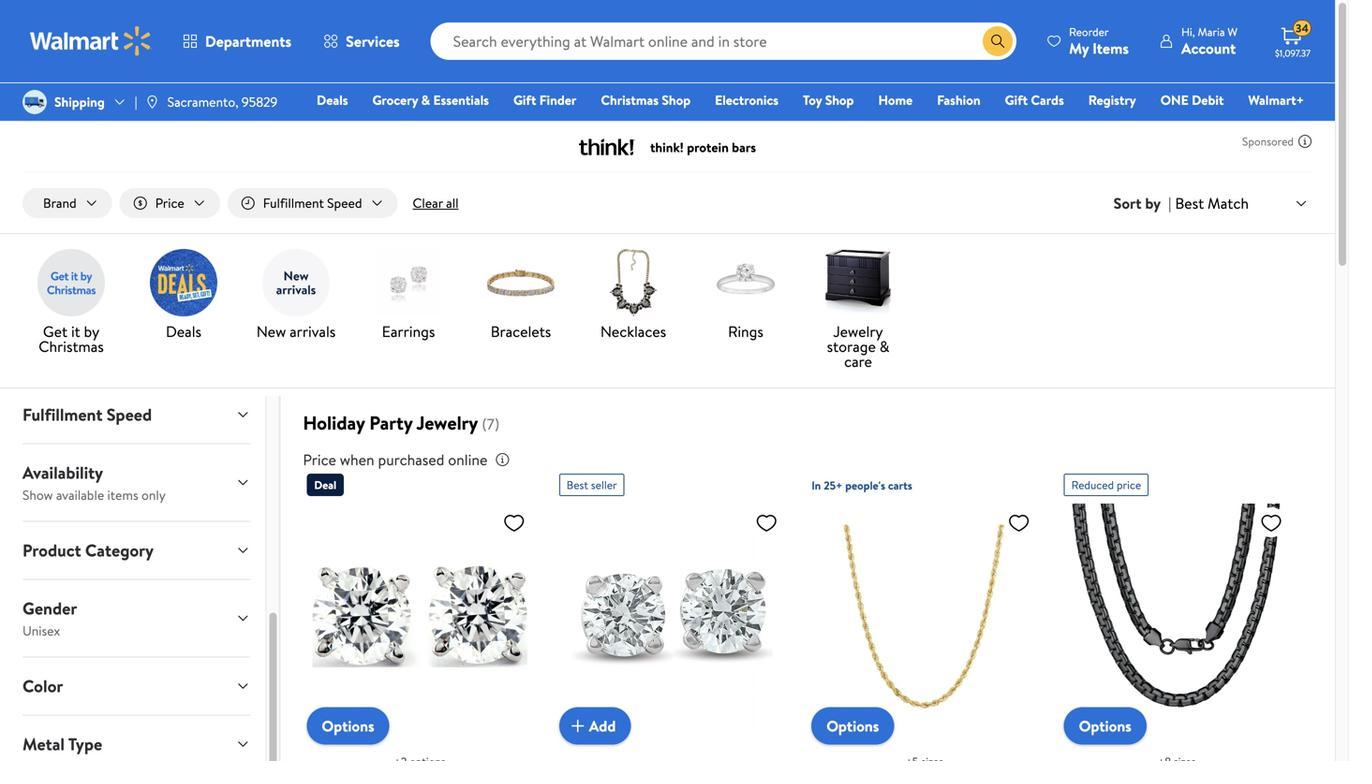 Task type: vqa. For each thing, say whether or not it's contained in the screenshot.
first 2-
no



Task type: describe. For each thing, give the bounding box(es) containing it.
bracelets link
[[472, 249, 570, 343]]

pompeii3 1/4 carat genuine diamond stud earrings in 14k white gold (i2-i3 clarity, ij color) image
[[307, 504, 533, 730]]

0 horizontal spatial |
[[135, 93, 137, 111]]

best match
[[1175, 193, 1249, 214]]

toy shop link
[[795, 90, 863, 110]]

registry link
[[1080, 90, 1145, 110]]

my
[[1069, 38, 1089, 59]]

clear all button
[[405, 188, 466, 218]]

get it by christmas image
[[37, 249, 105, 317]]

| inside sort and filter section element
[[1169, 193, 1172, 214]]

departments button
[[167, 19, 307, 64]]

0 vertical spatial &
[[421, 91, 430, 109]]

color
[[22, 675, 63, 698]]

electronics
[[715, 91, 779, 109]]

clear all
[[413, 194, 459, 212]]

services button
[[307, 19, 416, 64]]

add to cart image
[[567, 715, 589, 738]]

type
[[68, 733, 102, 756]]

toy
[[803, 91, 822, 109]]

add to favorites list, pompeii3 1/3 ctw 14k white gold diamond stud earrings image
[[755, 512, 778, 535]]

get it by christmas
[[39, 322, 104, 357]]

cards
[[1031, 91, 1064, 109]]

shipping
[[54, 93, 105, 111]]

0 horizontal spatial deals
[[166, 322, 202, 342]]

fulfillment inside sort and filter section element
[[263, 194, 324, 212]]

account
[[1182, 38, 1236, 59]]

sort and filter section element
[[0, 173, 1335, 233]]

reorder
[[1069, 24, 1109, 40]]

(7)
[[482, 414, 500, 435]]

earrings
[[382, 322, 435, 342]]

gender tab
[[7, 580, 266, 657]]

only
[[142, 486, 166, 504]]

electronics link
[[707, 90, 787, 110]]

95829
[[242, 93, 278, 111]]

carts
[[888, 478, 913, 494]]

speed inside sort and filter section element
[[327, 194, 362, 212]]

deal
[[314, 478, 337, 493]]

earrings image
[[375, 249, 442, 317]]

reorder my items
[[1069, 24, 1129, 59]]

items
[[1093, 38, 1129, 59]]

christmas shop link
[[593, 90, 699, 110]]

home link
[[870, 90, 921, 110]]

sort
[[1114, 193, 1142, 214]]

brand
[[43, 194, 77, 212]]

hi,
[[1182, 24, 1195, 40]]

earrings link
[[360, 249, 457, 343]]

show
[[22, 486, 53, 504]]

availability
[[22, 461, 103, 485]]

price when purchased online
[[303, 450, 488, 471]]

reduced price
[[1072, 478, 1142, 493]]

gift cards
[[1005, 91, 1064, 109]]

home
[[878, 91, 913, 109]]

fulfillment speed inside tab
[[22, 403, 152, 427]]

2 options link from the left
[[812, 708, 894, 745]]

toy shop
[[803, 91, 854, 109]]

care
[[844, 351, 872, 372]]

jewelry storage & care
[[827, 322, 890, 372]]

one debit
[[1161, 91, 1224, 109]]

hi, maria w account
[[1182, 24, 1238, 59]]

best for best seller
[[567, 478, 588, 493]]

deals image
[[150, 249, 217, 317]]

1 vertical spatial fulfillment speed button
[[7, 386, 266, 443]]

when
[[340, 450, 374, 471]]

price button
[[120, 188, 220, 218]]

color tab
[[7, 658, 266, 715]]

grocery & essentials link
[[364, 90, 498, 110]]

get
[[43, 322, 68, 342]]

sort by |
[[1114, 193, 1172, 214]]

new arrivals link
[[247, 249, 345, 343]]

holiday
[[303, 410, 365, 436]]

necklaces link
[[585, 249, 682, 343]]

registry
[[1089, 91, 1136, 109]]

0 horizontal spatial jewelry
[[416, 410, 478, 436]]

reduced
[[1072, 478, 1114, 493]]

match
[[1208, 193, 1249, 214]]

metal type button
[[7, 716, 266, 762]]

seller
[[591, 478, 617, 493]]

best match button
[[1172, 191, 1313, 216]]

brand button
[[22, 188, 112, 218]]

best seller
[[567, 478, 617, 493]]

new arrivals image
[[262, 249, 330, 317]]

it
[[71, 322, 80, 342]]

christmas shop
[[601, 91, 691, 109]]

bracelets
[[491, 322, 551, 342]]

speed inside fulfillment speed tab
[[107, 403, 152, 427]]

legal information image
[[495, 453, 510, 468]]

in
[[812, 478, 821, 494]]

gender unisex
[[22, 597, 77, 640]]

0 vertical spatial fulfillment speed button
[[228, 188, 398, 218]]

party
[[369, 410, 413, 436]]

one
[[1161, 91, 1189, 109]]

get it by christmas link
[[22, 249, 120, 358]]

sacramento,
[[167, 93, 239, 111]]

necklaces image
[[600, 249, 667, 317]]

price
[[1117, 478, 1142, 493]]

gift for gift cards
[[1005, 91, 1028, 109]]

new
[[256, 322, 286, 342]]

gift cards link
[[997, 90, 1073, 110]]



Task type: locate. For each thing, give the bounding box(es) containing it.
product
[[22, 539, 81, 563]]

34
[[1296, 20, 1309, 36]]

 image
[[22, 90, 47, 114]]

0 horizontal spatial options link
[[307, 708, 389, 745]]

1 horizontal spatial gift
[[1005, 91, 1028, 109]]

1 horizontal spatial speed
[[327, 194, 362, 212]]

0 horizontal spatial fulfillment speed
[[22, 403, 152, 427]]

fulfillment up new arrivals image
[[263, 194, 324, 212]]

add to favorites list, chainspromax black flat box chain male necklace 18 inch 6mm hip hop jewelry image
[[1260, 512, 1283, 535]]

shop for christmas shop
[[662, 91, 691, 109]]

new arrivals
[[256, 322, 336, 342]]

0 horizontal spatial best
[[567, 478, 588, 493]]

1 horizontal spatial &
[[880, 337, 890, 357]]

1 horizontal spatial shop
[[825, 91, 854, 109]]

| left best match at the right of the page
[[1169, 193, 1172, 214]]

1 vertical spatial deals
[[166, 322, 202, 342]]

deals link
[[308, 90, 357, 110], [135, 249, 232, 343]]

0 vertical spatial by
[[1145, 193, 1161, 214]]

0 horizontal spatial christmas
[[39, 337, 104, 357]]

& right care
[[880, 337, 890, 357]]

1 horizontal spatial options
[[827, 716, 879, 737]]

by inside sort and filter section element
[[1145, 193, 1161, 214]]

1 vertical spatial jewelry
[[416, 410, 478, 436]]

3 options from the left
[[1079, 716, 1132, 737]]

gender
[[22, 597, 77, 621]]

metal
[[22, 733, 65, 756]]

options
[[322, 716, 374, 737], [827, 716, 879, 737], [1079, 716, 1132, 737]]

options link for reduced price
[[1064, 708, 1147, 745]]

walmart+
[[1249, 91, 1304, 109]]

jewelry storage & care image
[[825, 249, 892, 317]]

best left seller
[[567, 478, 588, 493]]

options for deal
[[322, 716, 374, 737]]

speed left 'clear'
[[327, 194, 362, 212]]

0 horizontal spatial &
[[421, 91, 430, 109]]

0 horizontal spatial by
[[84, 322, 99, 342]]

in 25+ people's carts
[[812, 478, 913, 494]]

jewelry storage & care link
[[810, 249, 907, 373]]

availability tab
[[7, 444, 266, 521]]

price for price
[[155, 194, 184, 212]]

2 horizontal spatial options
[[1079, 716, 1132, 737]]

0 vertical spatial deals
[[317, 91, 348, 109]]

ad disclaimer and feedback image
[[1298, 134, 1313, 149]]

options for reduced price
[[1079, 716, 1132, 737]]

0 vertical spatial speed
[[327, 194, 362, 212]]

rings link
[[697, 249, 795, 343]]

0 horizontal spatial gift
[[513, 91, 536, 109]]

0 vertical spatial fulfillment speed
[[263, 194, 362, 212]]

gift finder link
[[505, 90, 585, 110]]

0 horizontal spatial options
[[322, 716, 374, 737]]

gift left cards
[[1005, 91, 1028, 109]]

fulfillment speed button
[[228, 188, 398, 218], [7, 386, 266, 443]]

metal type tab
[[7, 716, 266, 762]]

essentials
[[433, 91, 489, 109]]

fulfillment speed button up new arrivals image
[[228, 188, 398, 218]]

category
[[85, 539, 154, 563]]

add
[[589, 716, 616, 737]]

grocery & essentials
[[372, 91, 489, 109]]

& inside jewelry storage & care
[[880, 337, 890, 357]]

speed up availability tab
[[107, 403, 152, 427]]

christmas right finder
[[601, 91, 659, 109]]

departments
[[205, 31, 292, 52]]

one debit link
[[1152, 90, 1233, 110]]

by inside the get it by christmas
[[84, 322, 99, 342]]

shop right toy
[[825, 91, 854, 109]]

by right the sort at top right
[[1145, 193, 1161, 214]]

1 horizontal spatial deals link
[[308, 90, 357, 110]]

maria
[[1198, 24, 1225, 40]]

0 horizontal spatial price
[[155, 194, 184, 212]]

shop
[[662, 91, 691, 109], [825, 91, 854, 109]]

1 vertical spatial |
[[1169, 193, 1172, 214]]

ring image
[[712, 249, 780, 317]]

shop for toy shop
[[825, 91, 854, 109]]

color button
[[7, 658, 266, 715]]

0 horizontal spatial shop
[[662, 91, 691, 109]]

brilliance fine jewelry 10k yellow gold hollow 2.80mm-2.90mm rope necklace, 18" image
[[812, 504, 1038, 730]]

Search search field
[[431, 22, 1017, 60]]

1 horizontal spatial best
[[1175, 193, 1204, 214]]

search icon image
[[991, 34, 1006, 49]]

0 horizontal spatial deals link
[[135, 249, 232, 343]]

christmas down get it by christmas image
[[39, 337, 104, 357]]

product category tab
[[7, 522, 266, 579]]

price inside dropdown button
[[155, 194, 184, 212]]

necklaces
[[601, 322, 666, 342]]

pompeii3 1/3 ctw 14k white gold diamond stud earrings image
[[559, 504, 785, 730]]

$1,097.37
[[1275, 47, 1311, 60]]

options link
[[307, 708, 389, 745], [812, 708, 894, 745], [1064, 708, 1147, 745]]

1 horizontal spatial fulfillment
[[263, 194, 324, 212]]

add to favorites list, pompeii3 1/4 carat genuine diamond stud earrings in 14k white gold (i2-i3 clarity, ij color) image
[[503, 512, 526, 535]]

3 options link from the left
[[1064, 708, 1147, 745]]

walmart+ link
[[1240, 90, 1313, 110]]

by right it
[[84, 322, 99, 342]]

fulfillment speed
[[263, 194, 362, 212], [22, 403, 152, 427]]

1 vertical spatial price
[[303, 450, 336, 471]]

arrivals
[[290, 322, 336, 342]]

holiday party jewelry (7)
[[303, 410, 500, 436]]

1 vertical spatial best
[[567, 478, 588, 493]]

1 horizontal spatial |
[[1169, 193, 1172, 214]]

0 vertical spatial christmas
[[601, 91, 659, 109]]

walmart image
[[30, 26, 152, 56]]

jewelry up care
[[833, 322, 883, 342]]

online
[[448, 450, 488, 471]]

fulfillment inside tab
[[22, 403, 103, 427]]

shop left electronics
[[662, 91, 691, 109]]

1 vertical spatial by
[[84, 322, 99, 342]]

price for price when purchased online
[[303, 450, 336, 471]]

2 horizontal spatial options link
[[1064, 708, 1147, 745]]

fulfillment speed button up availability tab
[[7, 386, 266, 443]]

fashion link
[[929, 90, 989, 110]]

0 vertical spatial fulfillment
[[263, 194, 324, 212]]

fulfillment speed tab
[[7, 386, 266, 443]]

bracelets image
[[487, 249, 555, 317]]

&
[[421, 91, 430, 109], [880, 337, 890, 357]]

jewelry
[[833, 322, 883, 342], [416, 410, 478, 436]]

fulfillment speed up new arrivals image
[[263, 194, 362, 212]]

price up deals image
[[155, 194, 184, 212]]

fulfillment speed up availability
[[22, 403, 152, 427]]

rings
[[728, 322, 764, 342]]

1 options link from the left
[[307, 708, 389, 745]]

1 gift from the left
[[513, 91, 536, 109]]

christmas inside 'link'
[[39, 337, 104, 357]]

finder
[[540, 91, 577, 109]]

price
[[155, 194, 184, 212], [303, 450, 336, 471]]

0 horizontal spatial speed
[[107, 403, 152, 427]]

0 horizontal spatial fulfillment
[[22, 403, 103, 427]]

storage
[[827, 337, 876, 357]]

0 vertical spatial deals link
[[308, 90, 357, 110]]

gift left finder
[[513, 91, 536, 109]]

1 horizontal spatial christmas
[[601, 91, 659, 109]]

1 shop from the left
[[662, 91, 691, 109]]

1 horizontal spatial options link
[[812, 708, 894, 745]]

jewelry inside jewelry storage & care
[[833, 322, 883, 342]]

1 horizontal spatial deals
[[317, 91, 348, 109]]

Walmart Site-Wide search field
[[431, 22, 1017, 60]]

deals down deals image
[[166, 322, 202, 342]]

0 vertical spatial price
[[155, 194, 184, 212]]

fulfillment
[[263, 194, 324, 212], [22, 403, 103, 427]]

2 shop from the left
[[825, 91, 854, 109]]

gift for gift finder
[[513, 91, 536, 109]]

items
[[107, 486, 138, 504]]

fulfillment up availability
[[22, 403, 103, 427]]

metal type
[[22, 733, 102, 756]]

add button
[[559, 708, 631, 745]]

product category button
[[7, 522, 266, 579]]

chainspromax black flat box chain male necklace 18 inch 6mm hip hop jewelry image
[[1064, 504, 1290, 730]]

0 vertical spatial best
[[1175, 193, 1204, 214]]

product category
[[22, 539, 154, 563]]

all
[[446, 194, 459, 212]]

sacramento, 95829
[[167, 93, 278, 111]]

services
[[346, 31, 400, 52]]

1 horizontal spatial by
[[1145, 193, 1161, 214]]

people's
[[845, 478, 886, 494]]

1 horizontal spatial jewelry
[[833, 322, 883, 342]]

debit
[[1192, 91, 1224, 109]]

add to favorites list, brilliance fine jewelry 10k yellow gold hollow 2.80mm-2.90mm rope necklace, 18" image
[[1008, 512, 1030, 535]]

price up deal
[[303, 450, 336, 471]]

best for best match
[[1175, 193, 1204, 214]]

best
[[1175, 193, 1204, 214], [567, 478, 588, 493]]

1 vertical spatial fulfillment
[[22, 403, 103, 427]]

0 vertical spatial jewelry
[[833, 322, 883, 342]]

1 vertical spatial fulfillment speed
[[22, 403, 152, 427]]

options link for deal
[[307, 708, 389, 745]]

best inside best match dropdown button
[[1175, 193, 1204, 214]]

1 vertical spatial &
[[880, 337, 890, 357]]

fulfillment speed inside sort and filter section element
[[263, 194, 362, 212]]

purchased
[[378, 450, 445, 471]]

speed
[[327, 194, 362, 212], [107, 403, 152, 427]]

1 horizontal spatial price
[[303, 450, 336, 471]]

2 options from the left
[[827, 716, 879, 737]]

gift finder
[[513, 91, 577, 109]]

1 vertical spatial deals link
[[135, 249, 232, 343]]

available
[[56, 486, 104, 504]]

sponsored
[[1243, 134, 1294, 149]]

w
[[1228, 24, 1238, 40]]

25+
[[824, 478, 843, 494]]

2 gift from the left
[[1005, 91, 1028, 109]]

1 vertical spatial christmas
[[39, 337, 104, 357]]

grocery
[[372, 91, 418, 109]]

| right shipping
[[135, 93, 137, 111]]

1 horizontal spatial fulfillment speed
[[263, 194, 362, 212]]

jewelry up online
[[416, 410, 478, 436]]

& right grocery
[[421, 91, 430, 109]]

0 vertical spatial |
[[135, 93, 137, 111]]

1 options from the left
[[322, 716, 374, 737]]

 image
[[145, 95, 160, 110]]

best left match
[[1175, 193, 1204, 214]]

1 vertical spatial speed
[[107, 403, 152, 427]]

deals left grocery
[[317, 91, 348, 109]]



